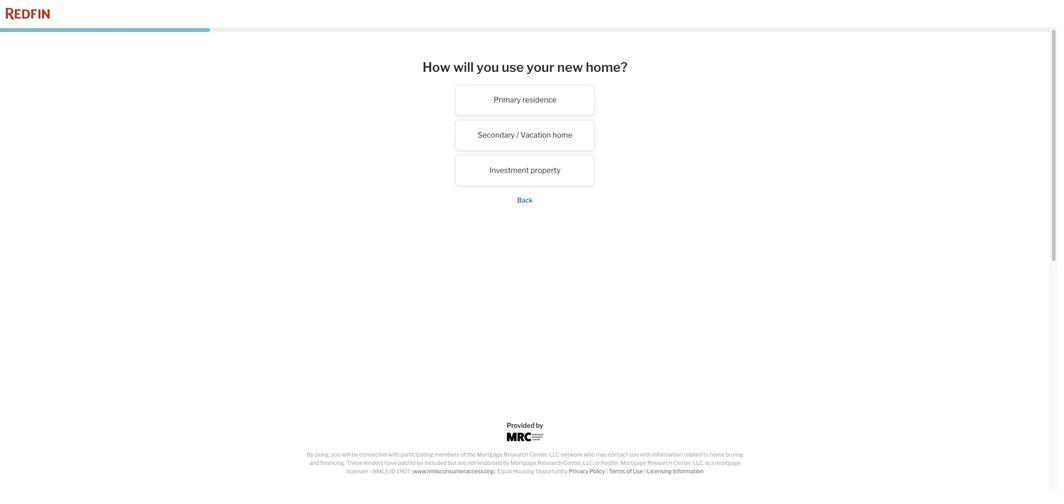 Task type: vqa. For each thing, say whether or not it's contained in the screenshot.
Clear responses
no



Task type: describe. For each thing, give the bounding box(es) containing it.
0 vertical spatial be
[[351, 451, 358, 458]]

have
[[384, 460, 397, 467]]

how
[[422, 59, 450, 75]]

llc.
[[693, 460, 704, 467]]

contact
[[608, 451, 628, 458]]

a
[[711, 460, 714, 467]]

included
[[425, 460, 447, 467]]

endorsed
[[477, 460, 502, 467]]

0 horizontal spatial center,
[[530, 451, 548, 458]]

of for terms
[[626, 468, 632, 475]]

vacation
[[521, 131, 551, 139]]

provided by
[[507, 422, 543, 429]]

by inside 'by using, you will be connected with participating members of the mortgage research center, llc network who may contact you with information related to home buying and financing. these lenders have paid to be included but are not endorsed by mortgage research center, llc or redfin. mortgage research center, llc. is a mortgage licensee - nmls id 1907 ('
[[503, 460, 509, 467]]

housing
[[513, 468, 534, 475]]

how will you use your new home? option group
[[340, 85, 711, 186]]

the
[[467, 451, 476, 458]]

(
[[411, 468, 413, 475]]

is
[[705, 460, 710, 467]]

but
[[448, 460, 457, 467]]

these
[[346, 460, 363, 467]]

www.nmlsconsumeraccess.org
[[413, 468, 493, 475]]

new home?
[[557, 59, 628, 75]]

investment
[[489, 166, 529, 175]]

2 horizontal spatial center,
[[673, 460, 692, 467]]

by
[[307, 451, 314, 458]]

you for will
[[476, 59, 499, 75]]

connected
[[359, 451, 387, 458]]

privacy
[[569, 468, 588, 475]]

www.nmlsconsumeraccess.org link
[[413, 468, 493, 475]]

secondary / vacation home
[[478, 131, 572, 139]]

participating
[[401, 451, 433, 458]]

licensing
[[647, 468, 672, 475]]

mortgage research center image
[[507, 433, 543, 442]]

use
[[502, 59, 524, 75]]

using,
[[315, 451, 330, 458]]

0 horizontal spatial mortgage
[[477, 451, 503, 458]]

1 with from the left
[[388, 451, 399, 458]]

members
[[435, 451, 459, 458]]

are
[[458, 460, 466, 467]]

may
[[596, 451, 607, 458]]

licensee
[[347, 468, 368, 475]]

back
[[517, 196, 533, 204]]

paid
[[398, 460, 409, 467]]

1 horizontal spatial research
[[537, 460, 562, 467]]

www.nmlsconsumeraccess.org ). equal housing opportunity. privacy policy | terms of use | licensing information
[[413, 468, 704, 475]]

property
[[531, 166, 561, 175]]

1907
[[397, 468, 410, 475]]

terms
[[609, 468, 625, 475]]

financing.
[[320, 460, 345, 467]]

1 horizontal spatial llc
[[583, 460, 593, 467]]

1 | from the left
[[606, 468, 608, 475]]

home inside 'by using, you will be connected with participating members of the mortgage research center, llc network who may contact you with information related to home buying and financing. these lenders have paid to be included but are not endorsed by mortgage research center, llc or redfin. mortgage research center, llc. is a mortgage licensee - nmls id 1907 ('
[[710, 451, 725, 458]]

id
[[390, 468, 396, 475]]

provided
[[507, 422, 535, 429]]

opportunity.
[[536, 468, 568, 475]]

network
[[561, 451, 582, 458]]

1 horizontal spatial to
[[703, 451, 709, 458]]



Task type: locate. For each thing, give the bounding box(es) containing it.
not
[[467, 460, 476, 467]]

| right use
[[644, 468, 646, 475]]

center, up opportunity.
[[530, 451, 548, 458]]

will inside 'by using, you will be connected with participating members of the mortgage research center, llc network who may contact you with information related to home buying and financing. these lenders have paid to be included but are not endorsed by mortgage research center, llc or redfin. mortgage research center, llc. is a mortgage licensee - nmls id 1907 ('
[[342, 451, 350, 458]]

mortgage up housing
[[511, 460, 536, 467]]

to up is
[[703, 451, 709, 458]]

0 horizontal spatial research
[[504, 451, 528, 458]]

research up licensing
[[647, 460, 672, 467]]

use
[[633, 468, 643, 475]]

0 horizontal spatial llc
[[549, 451, 560, 458]]

1 horizontal spatial home
[[710, 451, 725, 458]]

you left use
[[476, 59, 499, 75]]

1 vertical spatial be
[[417, 460, 423, 467]]

policy
[[590, 468, 605, 475]]

center,
[[530, 451, 548, 458], [563, 460, 582, 467], [673, 460, 692, 467]]

you
[[476, 59, 499, 75], [331, 451, 341, 458], [629, 451, 639, 458]]

0 vertical spatial of
[[461, 451, 466, 458]]

by using, you will be connected with participating members of the mortgage research center, llc network who may contact you with information related to home buying and financing. these lenders have paid to be included but are not endorsed by mortgage research center, llc or redfin. mortgage research center, llc. is a mortgage licensee - nmls id 1907 (
[[307, 451, 743, 475]]

llc up privacy policy link
[[583, 460, 593, 467]]

center, down network at the bottom right of the page
[[563, 460, 582, 467]]

home right vacation
[[553, 131, 572, 139]]

information
[[673, 468, 704, 475]]

of for members
[[461, 451, 466, 458]]

0 horizontal spatial of
[[461, 451, 466, 458]]

0 horizontal spatial home
[[553, 131, 572, 139]]

primary
[[494, 95, 521, 104]]

research up housing
[[504, 451, 528, 458]]

mortgage
[[477, 451, 503, 458], [511, 460, 536, 467], [621, 460, 646, 467]]

2 | from the left
[[644, 468, 646, 475]]

1 vertical spatial llc
[[583, 460, 593, 467]]

0 vertical spatial home
[[553, 131, 572, 139]]

equal
[[497, 468, 512, 475]]

-
[[369, 468, 371, 475]]

0 horizontal spatial will
[[342, 451, 350, 458]]

0 horizontal spatial by
[[503, 460, 509, 467]]

).
[[493, 468, 496, 475]]

1 horizontal spatial of
[[626, 468, 632, 475]]

of left use
[[626, 468, 632, 475]]

home inside how will you use your new home? option group
[[553, 131, 572, 139]]

0 vertical spatial will
[[453, 59, 474, 75]]

1 horizontal spatial be
[[417, 460, 423, 467]]

secondary
[[478, 131, 515, 139]]

1 vertical spatial home
[[710, 451, 725, 458]]

residence
[[522, 95, 557, 104]]

2 with from the left
[[640, 451, 651, 458]]

to
[[703, 451, 709, 458], [410, 460, 416, 467]]

center, up information
[[673, 460, 692, 467]]

1 vertical spatial of
[[626, 468, 632, 475]]

mortgage up the endorsed
[[477, 451, 503, 458]]

0 horizontal spatial |
[[606, 468, 608, 475]]

1 horizontal spatial mortgage
[[511, 460, 536, 467]]

investment property
[[489, 166, 561, 175]]

with up use
[[640, 451, 651, 458]]

be up these
[[351, 451, 358, 458]]

1 horizontal spatial with
[[640, 451, 651, 458]]

research up opportunity.
[[537, 460, 562, 467]]

llc
[[549, 451, 560, 458], [583, 460, 593, 467]]

1 vertical spatial by
[[503, 460, 509, 467]]

with up have
[[388, 451, 399, 458]]

mortgage up use
[[621, 460, 646, 467]]

0 horizontal spatial to
[[410, 460, 416, 467]]

2 horizontal spatial research
[[647, 460, 672, 467]]

you right contact
[[629, 451, 639, 458]]

buying
[[726, 451, 743, 458]]

related
[[684, 451, 702, 458]]

be
[[351, 451, 358, 458], [417, 460, 423, 467]]

back button
[[517, 196, 533, 204]]

or
[[594, 460, 600, 467]]

1 horizontal spatial you
[[476, 59, 499, 75]]

licensing information link
[[647, 468, 704, 475]]

who
[[584, 451, 595, 458]]

lenders
[[364, 460, 383, 467]]

0 horizontal spatial with
[[388, 451, 399, 458]]

|
[[606, 468, 608, 475], [644, 468, 646, 475]]

privacy policy link
[[569, 468, 605, 475]]

research
[[504, 451, 528, 458], [537, 460, 562, 467], [647, 460, 672, 467]]

llc up opportunity.
[[549, 451, 560, 458]]

1 horizontal spatial center,
[[563, 460, 582, 467]]

home
[[553, 131, 572, 139], [710, 451, 725, 458]]

by
[[536, 422, 543, 429], [503, 460, 509, 467]]

1 horizontal spatial |
[[644, 468, 646, 475]]

1 vertical spatial to
[[410, 460, 416, 467]]

mortgage
[[715, 460, 741, 467]]

| down redfin.
[[606, 468, 608, 475]]

terms of use link
[[609, 468, 643, 475]]

redfin.
[[601, 460, 619, 467]]

to up (
[[410, 460, 416, 467]]

your
[[527, 59, 554, 75]]

you up financing.
[[331, 451, 341, 458]]

of
[[461, 451, 466, 458], [626, 468, 632, 475]]

and
[[309, 460, 319, 467]]

nmls
[[373, 468, 389, 475]]

1 horizontal spatial will
[[453, 59, 474, 75]]

you for using,
[[331, 451, 341, 458]]

will up these
[[342, 451, 350, 458]]

will right how
[[453, 59, 474, 75]]

primary residence
[[494, 95, 557, 104]]

2 horizontal spatial you
[[629, 451, 639, 458]]

2 horizontal spatial mortgage
[[621, 460, 646, 467]]

will
[[453, 59, 474, 75], [342, 451, 350, 458]]

how will you use your new home?
[[422, 59, 628, 75]]

0 vertical spatial by
[[536, 422, 543, 429]]

by up 'mortgage research center' image
[[536, 422, 543, 429]]

be down the participating
[[417, 460, 423, 467]]

0 horizontal spatial be
[[351, 451, 358, 458]]

by up equal at the bottom of page
[[503, 460, 509, 467]]

1 vertical spatial will
[[342, 451, 350, 458]]

of left the
[[461, 451, 466, 458]]

of inside 'by using, you will be connected with participating members of the mortgage research center, llc network who may contact you with information related to home buying and financing. these lenders have paid to be included but are not endorsed by mortgage research center, llc or redfin. mortgage research center, llc. is a mortgage licensee - nmls id 1907 ('
[[461, 451, 466, 458]]

information
[[652, 451, 683, 458]]

home up a
[[710, 451, 725, 458]]

1 horizontal spatial by
[[536, 422, 543, 429]]

0 vertical spatial to
[[703, 451, 709, 458]]

0 horizontal spatial you
[[331, 451, 341, 458]]

with
[[388, 451, 399, 458], [640, 451, 651, 458]]

0 vertical spatial llc
[[549, 451, 560, 458]]

/
[[516, 131, 519, 139]]



